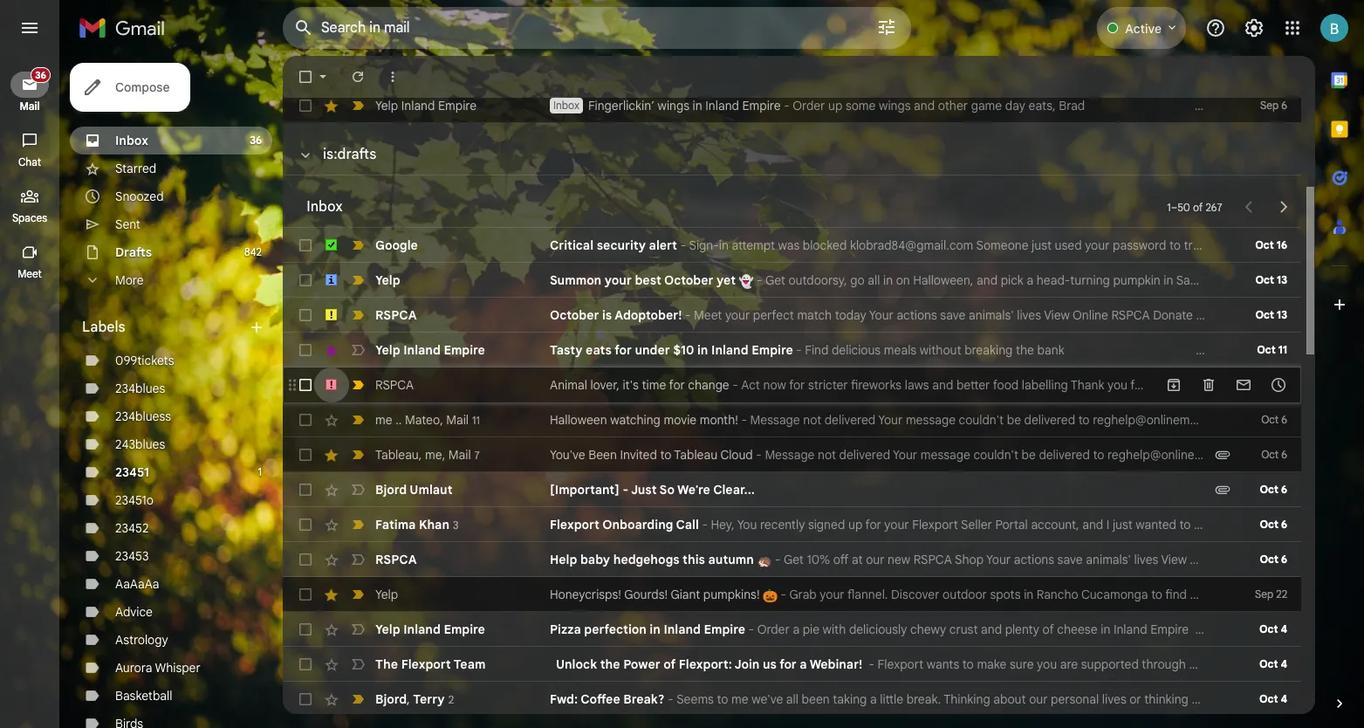 Task type: describe. For each thing, give the bounding box(es) containing it.
12 row from the top
[[283, 577, 1365, 612]]

halloween watching movie month! -
[[550, 412, 751, 428]]

23452 link
[[115, 520, 149, 536]]

in right cheese
[[1101, 622, 1111, 638]]

crust
[[950, 622, 978, 638]]

main menu image
[[19, 17, 40, 38]]

join
[[735, 657, 760, 672]]

0 horizontal spatial your
[[605, 272, 632, 288]]

23452
[[115, 520, 149, 536]]

outdoorsy,
[[789, 272, 848, 288]]

6 for [important] - just so we're clear...
[[1282, 483, 1288, 496]]

oct for tasty eats for under $10 in inland empire
[[1258, 343, 1277, 356]]

tasty
[[550, 342, 583, 358]]

bank
[[1038, 342, 1065, 358]]

with inside tooltip
[[311, 407, 332, 420]]

halloween
[[550, 412, 608, 428]]

pizza perfection in inland empire - order a pie with deliciously chewy crust and plenty of cheese in inland empire ͏ ͏ ͏ ͏ ͏ ͏ ͏ ͏ ͏ ͏ ͏ ͏ ͏ ͏ ͏ ͏ ͏ ͏ ͏ ͏ ͏ ͏ ͏ ͏ ͏ ͏ ͏ ͏ ͏ ͏ ͏ ͏ ͏ ͏ ͏ ͏ ͏ ͏ ͏ ͏ ͏ ͏ ͏ ͏ ͏ ͏ ͏ ͏ ͏ ͏ ͏ ͏ ͏ ͏ ͏ ͏ ͏
[[550, 622, 1365, 638]]

oct 6 for halloween watching movie month! -
[[1262, 413, 1288, 426]]

- right 🎃 'image'
[[781, 587, 787, 603]]

mail for tableau
[[449, 447, 471, 462]]

more image
[[384, 68, 402, 86]]

inbox fingerlickin' wings in inland empire - order up some wings and other game day eats, brad ͏ ͏ ͏ ͏ ͏ ͏ ͏ ͏ ͏ ͏ ͏ ͏ ͏  ͏ ͏ ͏ ͏ ͏ ͏ ͏ ͏ ͏ ͏ ͏ ͏ ͏ ͏ ͏ ͏ ͏ ͏ ͏ ͏ ͏ ͏ ͏ ͏ ͏ ͏ ͏ ͏ ͏ ͏ ͏ ͏ ͏ ͏ ͏ ͏ ͏ ͏  ͏ ͏ ͏ ͏ ͏ ͏ ͏ ͏ ͏ ͏ ͏ ͏ ͏ ͏ ͏ ͏ ͏ ͏ ͏ ͏ ͏ ͏ ͏ ͏ ͏
[[554, 98, 1324, 114]]

oct for unlock the power of flexport: join us for a webinar!
[[1260, 658, 1279, 671]]

234blues link
[[115, 381, 165, 396]]

oct for [important] - just so we're clear...
[[1261, 483, 1279, 496]]

0 horizontal spatial all
[[787, 692, 799, 707]]

summon
[[550, 272, 602, 288]]

6 for halloween watching movie month!
[[1282, 413, 1288, 426]]

meet heading
[[0, 267, 59, 281]]

grab
[[790, 587, 817, 603]]

sent
[[115, 217, 141, 232]]

main content containing is:drafts
[[283, 0, 1365, 728]]

3
[[453, 518, 459, 531]]

- grab your flannel. discover outdoor spots in rancho cucamonga to find fall's freshest harvest.͏ ͏ ͏ ͏ ͏ ͏͏ ͏ ͏ ͏ ͏ ͏͏ ͏ ͏ ͏ ͏ ͏͏ ͏
[[778, 587, 1365, 603]]

honeycrisps!
[[550, 587, 622, 603]]

2 vertical spatial me
[[732, 692, 749, 707]]

jobs.
[[1297, 692, 1323, 707]]

2 13 from the top
[[1278, 308, 1288, 321]]

0 horizontal spatial october
[[550, 307, 599, 323]]

0 horizontal spatial inbox
[[115, 133, 148, 148]]

6 for you've been invited to tableau cloud
[[1282, 448, 1288, 461]]

4 for unlock the power of flexport: join us for a webinar! -
[[1282, 658, 1288, 671]]

2 vertical spatial to
[[717, 692, 729, 707]]

in left "san"
[[1164, 272, 1174, 288]]

yelp for sep 6
[[376, 98, 398, 114]]

labels heading
[[82, 319, 248, 336]]

yelp for oct 4
[[376, 622, 401, 638]]

flexport:
[[679, 657, 733, 672]]

bang"
[[361, 407, 390, 420]]

advice
[[115, 604, 153, 620]]

so
[[660, 482, 675, 498]]

on
[[897, 272, 911, 288]]

snoozed
[[115, 189, 164, 204]]

advice link
[[115, 604, 153, 620]]

call
[[676, 517, 699, 533]]

change
[[688, 377, 730, 393]]

Search in mail text field
[[321, 19, 828, 37]]

[important]
[[550, 482, 620, 498]]

1 row from the top
[[283, 88, 1324, 123]]

2 vertical spatial inbox
[[307, 198, 343, 216]]

- right change
[[733, 377, 739, 393]]

adoptober!
[[615, 307, 682, 323]]

breaks
[[1326, 692, 1364, 707]]

6 row from the top
[[283, 368, 1302, 403]]

1 vertical spatial and
[[977, 272, 998, 288]]

onboarding
[[603, 517, 674, 533]]

23451 link
[[115, 465, 149, 480]]

23453 link
[[115, 548, 149, 564]]

umlaut
[[410, 482, 453, 498]]

support image
[[1206, 17, 1227, 38]]

khan
[[419, 517, 450, 532]]

0 horizontal spatial order
[[758, 622, 790, 638]]

1 horizontal spatial the
[[1016, 342, 1035, 358]]

0 horizontal spatial flexport
[[401, 657, 451, 672]]

alert
[[649, 238, 678, 253]]

mail for me
[[447, 412, 469, 427]]

1 about from the left
[[994, 692, 1027, 707]]

spaces heading
[[0, 211, 59, 225]]

flexport onboarding call -
[[550, 517, 711, 533]]

tableau , me , mail 7
[[376, 447, 480, 462]]

spaces
[[12, 211, 47, 224]]

the flexport team
[[376, 657, 486, 672]]

oct for summon your best october yet
[[1256, 273, 1275, 286]]

starred for starred
[[115, 161, 157, 176]]

mail inside heading
[[20, 100, 40, 113]]

drafts link
[[115, 245, 152, 260]]

bjord umlaut
[[376, 482, 453, 498]]

cheese
[[1058, 622, 1098, 638]]

6 for help baby hedgehogs this autumn
[[1282, 553, 1288, 566]]

0 vertical spatial october
[[665, 272, 714, 288]]

invited
[[620, 447, 657, 463]]

starred for starred with "red-bang"
[[272, 407, 308, 420]]

sep for sep 6
[[1261, 99, 1279, 112]]

freshest
[[1221, 587, 1267, 603]]

in right "spots"
[[1025, 587, 1034, 603]]

0 horizontal spatial to
[[661, 447, 672, 463]]

36 link
[[10, 67, 51, 98]]

0 horizontal spatial me
[[376, 412, 393, 427]]

row containing fatima khan
[[283, 507, 1302, 542]]

inbox link
[[115, 133, 148, 148]]

unlock
[[556, 657, 597, 672]]

gmail image
[[79, 10, 174, 45]]

- down 'deliciously' in the bottom right of the page
[[869, 657, 875, 672]]

been
[[802, 692, 830, 707]]

row containing bjord umlaut
[[283, 472, 1302, 507]]

october is adoptober! -
[[550, 307, 694, 323]]

2 wings from the left
[[879, 98, 911, 114]]

search in mail image
[[288, 12, 320, 44]]

- up the join
[[749, 622, 755, 638]]

1 horizontal spatial for
[[669, 377, 685, 393]]

go
[[851, 272, 865, 288]]

oct for pizza perfection in inland empire
[[1260, 623, 1279, 636]]

outdoor
[[943, 587, 988, 603]]

find
[[1166, 587, 1188, 603]]

234blues
[[115, 381, 165, 396]]

mateo
[[405, 412, 440, 427]]

2 yelp from the top
[[376, 272, 401, 288]]

1 horizontal spatial your
[[820, 587, 845, 603]]

advanced search options image
[[870, 10, 905, 45]]

giant
[[671, 587, 701, 603]]

keeping
[[1228, 692, 1272, 707]]

chat heading
[[0, 155, 59, 169]]

243blues link
[[115, 437, 165, 452]]

36 inside 'link'
[[35, 69, 46, 81]]

sep 6
[[1261, 99, 1288, 112]]

best
[[635, 272, 662, 288]]

2
[[449, 693, 454, 706]]

yet
[[717, 272, 736, 288]]

game
[[972, 98, 1003, 114]]

row containing bjord
[[283, 682, 1365, 717]]

bjord for bjord , terry 2
[[376, 691, 407, 707]]

personal
[[1052, 692, 1100, 707]]

1 horizontal spatial 11
[[1279, 343, 1288, 356]]

this
[[683, 552, 706, 568]]

3 rspca from the top
[[376, 552, 417, 568]]

security
[[597, 238, 646, 253]]

1 50 of 267
[[1168, 200, 1223, 214]]

labels
[[82, 319, 125, 336]]

1 for 1 50 of 267
[[1168, 200, 1172, 214]]

4 row from the top
[[283, 298, 1302, 333]]

astrology link
[[115, 632, 168, 648]]

oct for flexport onboarding call
[[1261, 518, 1279, 531]]

me .. mateo , mail 11
[[376, 412, 480, 427]]

- left up
[[784, 98, 790, 114]]

13 row from the top
[[283, 612, 1365, 647]]

1 vertical spatial of
[[1043, 622, 1055, 638]]

break.
[[907, 692, 942, 707]]

"red-
[[335, 407, 361, 420]]

basketball
[[115, 688, 173, 704]]

0 vertical spatial and
[[914, 98, 935, 114]]

2 horizontal spatial of
[[1194, 200, 1204, 214]]

aurora whisper link
[[115, 660, 201, 676]]

row containing google
[[283, 228, 1302, 263]]

3 oct 4 from the top
[[1260, 693, 1288, 706]]

fall's
[[1191, 587, 1219, 603]]

099tickets link
[[115, 353, 174, 369]]

mail heading
[[0, 100, 59, 114]]

tasty eats for under $10 in inland empire - find delicious meals without breaking the bank ͏ ͏ ͏ ͏ ͏ ͏ ͏ ͏ ͏ ͏ ͏ ͏ ͏ ͏ ͏ ͏ ͏ ͏ ͏ ͏ ͏ ͏ ͏ ͏ ͏ ͏ ͏ ͏ ͏ ͏ ͏ ͏ ͏ ͏ ͏ ͏ ͏ ͏ ͏ ͏ ͏ ͏ ͏ ͏ ͏ ͏ ͏ ͏ ͏ ͏ ͏ ͏ ͏ ͏ ͏ ͏ ͏ ͏ ͏ ͏ ͏ ͏ ͏ ͏ ͏ ͏ ͏ ͏ ͏ ͏ ͏ ͏ ͏ ͏ ͏ ͏ ͏
[[550, 342, 1306, 358]]

critical
[[550, 238, 594, 253]]

7
[[475, 448, 480, 462]]



Task type: vqa. For each thing, say whether or not it's contained in the screenshot.
"🚛" Icon
no



Task type: locate. For each thing, give the bounding box(es) containing it.
oct for critical security alert
[[1256, 238, 1275, 252]]

0 vertical spatial starred
[[115, 161, 157, 176]]

0 vertical spatial oct 13
[[1256, 273, 1288, 286]]

row containing the flexport team
[[283, 647, 1302, 682]]

all
[[868, 272, 881, 288], [787, 692, 799, 707]]

oct 13
[[1256, 273, 1288, 286], [1256, 308, 1288, 321]]

starred left "red-
[[272, 407, 308, 420]]

under
[[635, 342, 670, 358]]

0 vertical spatial inbox
[[554, 99, 580, 112]]

with right pie
[[823, 622, 846, 638]]

some
[[846, 98, 876, 114]]

show more messages. image
[[1292, 146, 1295, 163]]

more
[[115, 272, 144, 288]]

lives
[[1103, 692, 1127, 707]]

oct 6 for you've been invited to tableau cloud -
[[1262, 448, 1288, 461]]

1 13 from the top
[[1278, 273, 1288, 286]]

row containing tableau
[[283, 438, 1302, 472]]

1 horizontal spatial 1
[[1168, 200, 1172, 214]]

0 vertical spatial all
[[868, 272, 881, 288]]

1 vertical spatial october
[[550, 307, 599, 323]]

sep
[[1261, 99, 1279, 112], [1256, 588, 1274, 601]]

oct for help baby hedgehogs this autumn
[[1261, 553, 1279, 566]]

yelp inland empire for pizza perfection in inland empire
[[376, 622, 485, 638]]

- right cloud
[[757, 447, 762, 463]]

tableau down .. at the bottom left of the page
[[376, 447, 419, 462]]

oct for halloween watching movie month!
[[1262, 413, 1280, 426]]

discover
[[892, 587, 940, 603]]

google
[[376, 238, 418, 253]]

wings right some on the top
[[879, 98, 911, 114]]

1 vertical spatial 13
[[1278, 308, 1288, 321]]

time
[[642, 377, 667, 393]]

267
[[1206, 200, 1223, 214]]

1 vertical spatial to
[[1152, 587, 1163, 603]]

fwd:
[[550, 692, 578, 707]]

mail down 36 'link' at the left
[[20, 100, 40, 113]]

1 vertical spatial your
[[820, 587, 845, 603]]

has attachment image
[[1215, 481, 1232, 499]]

and left pick
[[977, 272, 998, 288]]

yelp inland empire down more image
[[376, 98, 477, 114]]

drafts
[[115, 245, 152, 260]]

10 row from the top
[[283, 507, 1302, 542]]

in down honeycrisps! gourds! giant pumpkins!
[[650, 622, 661, 638]]

1 vertical spatial mail
[[447, 412, 469, 427]]

3 yelp from the top
[[376, 342, 401, 358]]

- right "month!"
[[742, 412, 748, 428]]

0 horizontal spatial for
[[615, 342, 632, 358]]

2 vertical spatial rspca
[[376, 552, 417, 568]]

order down 🎃 'image'
[[758, 622, 790, 638]]

0 horizontal spatial tableau
[[376, 447, 419, 462]]

0 vertical spatial me
[[376, 412, 393, 427]]

of right the 50
[[1194, 200, 1204, 214]]

1 horizontal spatial of
[[1043, 622, 1055, 638]]

fatima khan 3
[[376, 517, 459, 532]]

sep 22
[[1256, 588, 1288, 601]]

3 4 from the top
[[1282, 693, 1288, 706]]

2 horizontal spatial to
[[1152, 587, 1163, 603]]

flexport down [important]
[[550, 517, 600, 533]]

1 our from the left
[[1030, 692, 1048, 707]]

to left find
[[1152, 587, 1163, 603]]

aurora
[[115, 660, 152, 676]]

gourds!
[[625, 587, 668, 603]]

0 horizontal spatial with
[[311, 407, 332, 420]]

fatima
[[376, 517, 416, 532]]

3 row from the top
[[283, 263, 1365, 298]]

1 bjord from the top
[[376, 482, 407, 498]]

oct 4 down sep 22
[[1260, 623, 1288, 636]]

a left pie
[[793, 622, 800, 638]]

whisper
[[155, 660, 201, 676]]

0 horizontal spatial 36
[[35, 69, 46, 81]]

for right us
[[780, 657, 797, 672]]

toolbar
[[1157, 376, 1297, 394]]

1 vertical spatial bjord
[[376, 691, 407, 707]]

in right fingerlickin'
[[693, 98, 703, 114]]

is:drafts
[[323, 146, 377, 163]]

coffee
[[581, 692, 621, 707]]

3 yelp inland empire from the top
[[376, 622, 485, 638]]

navigation
[[0, 56, 61, 728]]

inbox left fingerlickin'
[[554, 99, 580, 112]]

oct 6
[[1262, 413, 1288, 426], [1262, 448, 1288, 461], [1261, 483, 1288, 496], [1261, 518, 1288, 531], [1261, 553, 1288, 566]]

1 horizontal spatial starred
[[272, 407, 308, 420]]

0 horizontal spatial about
[[994, 692, 1027, 707]]

fingerlickin'
[[589, 98, 655, 114]]

2 vertical spatial mail
[[449, 447, 471, 462]]

1 rspca from the top
[[376, 307, 417, 323]]

1 horizontal spatial me
[[425, 447, 442, 462]]

1 vertical spatial starred
[[272, 407, 308, 420]]

about left keeping on the bottom
[[1192, 692, 1225, 707]]

animal lover, it's time for change -
[[550, 377, 742, 393]]

mail
[[20, 100, 40, 113], [447, 412, 469, 427], [449, 447, 471, 462]]

bjord
[[376, 482, 407, 498], [376, 691, 407, 707]]

5 yelp from the top
[[376, 622, 401, 638]]

0 vertical spatial flexport
[[550, 517, 600, 533]]

help
[[550, 552, 578, 568]]

bjord down the
[[376, 691, 407, 707]]

our
[[1030, 692, 1048, 707], [1275, 692, 1294, 707]]

with left "red-
[[311, 407, 332, 420]]

1 vertical spatial 1
[[258, 465, 262, 479]]

october
[[665, 272, 714, 288], [550, 307, 599, 323]]

1 vertical spatial with
[[823, 622, 846, 638]]

1 horizontal spatial flexport
[[550, 517, 600, 533]]

starred with "red-bang"
[[272, 407, 390, 420]]

main content
[[283, 0, 1365, 728]]

order
[[793, 98, 826, 114], [758, 622, 790, 638]]

oct 4 left jobs.
[[1260, 693, 1288, 706]]

1 wings from the left
[[658, 98, 690, 114]]

2 oct 13 from the top
[[1256, 308, 1288, 321]]

16
[[1277, 238, 1288, 252]]

settings image
[[1244, 17, 1265, 38]]

2 vertical spatial oct 4
[[1260, 693, 1288, 706]]

11
[[1279, 343, 1288, 356], [473, 414, 480, 427]]

1 horizontal spatial all
[[868, 272, 881, 288]]

0 vertical spatial your
[[605, 272, 632, 288]]

🎃 image
[[763, 589, 778, 603]]

36 left is:drafts dropdown button at left
[[250, 134, 262, 147]]

mail left 7
[[449, 447, 471, 462]]

to right invited
[[661, 447, 672, 463]]

francisco
[[1201, 272, 1255, 288]]

1 vertical spatial all
[[787, 692, 799, 707]]

navigation containing mail
[[0, 56, 61, 728]]

1 vertical spatial sep
[[1256, 588, 1274, 601]]

0 horizontal spatial our
[[1030, 692, 1048, 707]]

rspca for october is adoptober! -
[[376, 307, 417, 323]]

in left 'on'
[[884, 272, 893, 288]]

2 about from the left
[[1192, 692, 1225, 707]]

$10
[[673, 342, 695, 358]]

- right call
[[703, 517, 708, 533]]

0 vertical spatial 13
[[1278, 273, 1288, 286]]

animal
[[550, 377, 588, 393]]

your left best
[[605, 272, 632, 288]]

yelp inland empire up the flexport team
[[376, 622, 485, 638]]

23453
[[115, 548, 149, 564]]

yelp inland empire up me .. mateo , mail 11
[[376, 342, 485, 358]]

order left up
[[793, 98, 826, 114]]

october left is
[[550, 307, 599, 323]]

a left webinar!
[[800, 657, 808, 672]]

1 vertical spatial 11
[[473, 414, 480, 427]]

0 horizontal spatial starred
[[115, 161, 157, 176]]

october left the yet at the right
[[665, 272, 714, 288]]

sep for sep 22
[[1256, 588, 1274, 601]]

toolbar inside main content
[[1157, 376, 1297, 394]]

oct 13 down oct 16
[[1256, 273, 1288, 286]]

a right pick
[[1027, 272, 1034, 288]]

refresh image
[[349, 68, 367, 86]]

your right grab
[[820, 587, 845, 603]]

1 yelp from the top
[[376, 98, 398, 114]]

oct 4 up keeping on the bottom
[[1260, 658, 1288, 671]]

hedgehogs
[[614, 552, 680, 568]]

1 vertical spatial 4
[[1282, 658, 1288, 671]]

0 horizontal spatial of
[[664, 657, 676, 672]]

all right the go
[[868, 272, 881, 288]]

0 vertical spatial of
[[1194, 200, 1204, 214]]

4 for pizza perfection in inland empire - order a pie with deliciously chewy crust and plenty of cheese in inland empire ͏ ͏ ͏ ͏ ͏ ͏ ͏ ͏ ͏ ͏ ͏ ͏ ͏ ͏ ͏ ͏ ͏ ͏ ͏ ͏ ͏ ͏ ͏ ͏ ͏ ͏ ͏ ͏ ͏ ͏ ͏ ͏ ͏ ͏ ͏ ͏ ͏ ͏ ͏ ͏ ͏ ͏ ͏ ͏ ͏ ͏ ͏ ͏ ͏ ͏ ͏ ͏ ͏ ͏ ͏ ͏ ͏
[[1282, 623, 1288, 636]]

oct 6 for flexport onboarding call -
[[1261, 518, 1288, 531]]

starred up snoozed link
[[115, 161, 157, 176]]

0 vertical spatial order
[[793, 98, 826, 114]]

taking
[[833, 692, 867, 707]]

1 oct 13 from the top
[[1256, 273, 1288, 286]]

wings right fingerlickin'
[[658, 98, 690, 114]]

👻 image
[[739, 274, 754, 289]]

our left jobs.
[[1275, 692, 1294, 707]]

plenty
[[1006, 622, 1040, 638]]

- left find
[[797, 342, 802, 358]]

2 vertical spatial of
[[664, 657, 676, 672]]

oct 4 for unlock the power of flexport: join us for a webinar! -
[[1260, 658, 1288, 671]]

0 vertical spatial 11
[[1279, 343, 1288, 356]]

and left other
[[914, 98, 935, 114]]

- left 'just'
[[623, 482, 629, 498]]

1 horizontal spatial our
[[1275, 692, 1294, 707]]

the left bank
[[1016, 342, 1035, 358]]

6
[[1282, 99, 1288, 112], [1282, 413, 1288, 426], [1282, 448, 1288, 461], [1282, 483, 1288, 496], [1282, 518, 1288, 531], [1282, 553, 1288, 566]]

halloween,
[[914, 272, 974, 288]]

watching
[[611, 412, 661, 428]]

1 vertical spatial for
[[669, 377, 685, 393]]

has attachment image
[[1215, 446, 1232, 464]]

rspca for animal lover, it's time for change -
[[376, 377, 414, 393]]

2 rspca from the top
[[376, 377, 414, 393]]

all left been
[[787, 692, 799, 707]]

1 horizontal spatial inbox
[[307, 198, 343, 216]]

6 for flexport onboarding call
[[1282, 518, 1288, 531]]

- right 👻 image
[[757, 272, 763, 288]]

sep left '22'
[[1256, 588, 1274, 601]]

oct 13 up oct 11
[[1256, 308, 1288, 321]]

without
[[920, 342, 962, 358]]

for right eats
[[615, 342, 632, 358]]

0 horizontal spatial wings
[[658, 98, 690, 114]]

1 vertical spatial the
[[601, 657, 621, 672]]

None checkbox
[[297, 97, 314, 114], [297, 237, 314, 254], [297, 307, 314, 324], [297, 411, 314, 429], [297, 446, 314, 464], [297, 481, 314, 499], [297, 551, 314, 569], [297, 97, 314, 114], [297, 237, 314, 254], [297, 307, 314, 324], [297, 411, 314, 429], [297, 446, 314, 464], [297, 481, 314, 499], [297, 551, 314, 569]]

23451o
[[115, 493, 154, 508]]

inbox up starred link
[[115, 133, 148, 148]]

23451o link
[[115, 493, 154, 508]]

tableau up we're
[[674, 447, 718, 463]]

- right alert
[[681, 238, 686, 253]]

inbox down is:drafts dropdown button at left
[[307, 198, 343, 216]]

1 horizontal spatial with
[[823, 622, 846, 638]]

about right thinking at the bottom right of the page
[[994, 692, 1027, 707]]

starred inside tooltip
[[272, 407, 308, 420]]

1 vertical spatial yelp inland empire
[[376, 342, 485, 358]]

0 vertical spatial sep
[[1261, 99, 1279, 112]]

inbox inside inbox fingerlickin' wings in inland empire - order up some wings and other game day eats, brad ͏ ͏ ͏ ͏ ͏ ͏ ͏ ͏ ͏ ͏ ͏ ͏ ͏  ͏ ͏ ͏ ͏ ͏ ͏ ͏ ͏ ͏ ͏ ͏ ͏ ͏ ͏ ͏ ͏ ͏ ͏ ͏ ͏ ͏ ͏ ͏ ͏ ͏ ͏ ͏ ͏ ͏ ͏ ͏ ͏ ͏ ͏ ͏ ͏ ͏ ͏  ͏ ͏ ͏ ͏ ͏ ͏ ͏ ͏ ͏ ͏ ͏ ͏ ͏ ͏ ͏ ͏ ͏ ͏ ͏ ͏ ͏ ͏ ͏ ͏ ͏
[[554, 99, 580, 112]]

Search in mail search field
[[283, 7, 912, 49]]

11 inside me .. mateo , mail 11
[[473, 414, 480, 427]]

me down me .. mateo , mail 11
[[425, 447, 442, 462]]

oct
[[1256, 238, 1275, 252], [1256, 273, 1275, 286], [1256, 308, 1275, 321], [1258, 343, 1277, 356], [1262, 413, 1280, 426], [1262, 448, 1280, 461], [1261, 483, 1279, 496], [1261, 518, 1279, 531], [1261, 553, 1279, 566], [1260, 623, 1279, 636], [1260, 658, 1279, 671], [1260, 693, 1279, 706]]

snoozed link
[[115, 189, 164, 204]]

oct for you've been invited to tableau cloud
[[1262, 448, 1280, 461]]

2 vertical spatial yelp inland empire
[[376, 622, 485, 638]]

tab list
[[1316, 56, 1365, 665]]

brad
[[1060, 98, 1086, 114]]

pumpkin
[[1114, 272, 1161, 288]]

aaaaaa link
[[115, 576, 159, 592]]

yelp inland empire for tasty eats for under $10 in inland empire
[[376, 342, 485, 358]]

0 vertical spatial 36
[[35, 69, 46, 81]]

2 yelp inland empire from the top
[[376, 342, 485, 358]]

1 yelp inland empire from the top
[[376, 98, 477, 114]]

0 vertical spatial 1
[[1168, 200, 1172, 214]]

to right seems
[[717, 692, 729, 707]]

starred with "red-bang" tooltip
[[265, 395, 397, 433]]

15 row from the top
[[283, 682, 1365, 717]]

2 horizontal spatial for
[[780, 657, 797, 672]]

and
[[914, 98, 935, 114], [977, 272, 998, 288], [982, 622, 1003, 638]]

1 horizontal spatial october
[[665, 272, 714, 288]]

empire
[[438, 98, 477, 114], [743, 98, 781, 114], [444, 342, 485, 358], [752, 342, 794, 358], [444, 622, 485, 638], [704, 622, 746, 638], [1151, 622, 1190, 638]]

, left terry
[[407, 691, 410, 707]]

it's
[[623, 377, 639, 393]]

bjord for bjord umlaut
[[376, 482, 407, 498]]

our left personal
[[1030, 692, 1048, 707]]

mail right mateo at the bottom left
[[447, 412, 469, 427]]

me left the we've
[[732, 692, 749, 707]]

1 vertical spatial inbox
[[115, 133, 148, 148]]

2 horizontal spatial me
[[732, 692, 749, 707]]

2 our from the left
[[1275, 692, 1294, 707]]

and right crust
[[982, 622, 1003, 638]]

in right $10
[[698, 342, 709, 358]]

movie
[[664, 412, 697, 428]]

842
[[245, 245, 262, 258]]

just
[[631, 482, 657, 498]]

breaking
[[965, 342, 1013, 358]]

oct 4
[[1260, 623, 1288, 636], [1260, 658, 1288, 671], [1260, 693, 1288, 706]]

1 for 1
[[258, 465, 262, 479]]

0 vertical spatial 4
[[1282, 623, 1288, 636]]

1 horizontal spatial wings
[[879, 98, 911, 114]]

team
[[454, 657, 486, 672]]

8 row from the top
[[283, 438, 1302, 472]]

5 row from the top
[[283, 333, 1306, 368]]

, left 7
[[442, 447, 446, 462]]

1 horizontal spatial about
[[1192, 692, 1225, 707]]

2 horizontal spatial inbox
[[554, 99, 580, 112]]

9 row from the top
[[283, 472, 1302, 507]]

chewy
[[911, 622, 947, 638]]

22
[[1277, 588, 1288, 601]]

0 horizontal spatial the
[[601, 657, 621, 672]]

0 vertical spatial oct 4
[[1260, 623, 1288, 636]]

, up the tableau , me , mail 7 at the bottom left of page
[[440, 412, 443, 427]]

1 4 from the top
[[1282, 623, 1288, 636]]

rspca down fatima
[[376, 552, 417, 568]]

1 vertical spatial order
[[758, 622, 790, 638]]

2 oct 4 from the top
[[1260, 658, 1288, 671]]

0 vertical spatial for
[[615, 342, 632, 358]]

row
[[283, 88, 1324, 123], [283, 228, 1302, 263], [283, 263, 1365, 298], [283, 298, 1302, 333], [283, 333, 1306, 368], [283, 368, 1302, 403], [283, 403, 1302, 438], [283, 438, 1302, 472], [283, 472, 1302, 507], [283, 507, 1302, 542], [283, 542, 1302, 577], [283, 577, 1365, 612], [283, 612, 1365, 647], [283, 647, 1302, 682], [283, 682, 1365, 717]]

eats,
[[1029, 98, 1056, 114]]

23451
[[115, 465, 149, 480]]

of right the plenty
[[1043, 622, 1055, 638]]

oct 4 for pizza perfection in inland empire - order a pie with deliciously chewy crust and plenty of cheese in inland empire ͏ ͏ ͏ ͏ ͏ ͏ ͏ ͏ ͏ ͏ ͏ ͏ ͏ ͏ ͏ ͏ ͏ ͏ ͏ ͏ ͏ ͏ ͏ ͏ ͏ ͏ ͏ ͏ ͏ ͏ ͏ ͏ ͏ ͏ ͏ ͏ ͏ ͏ ͏ ͏ ͏ ͏ ͏ ͏ ͏ ͏ ͏ ͏ ͏ ͏ ͏ ͏ ͏ ͏ ͏ ͏ ͏
[[1260, 623, 1288, 636]]

rspca down google
[[376, 307, 417, 323]]

aurora whisper
[[115, 660, 201, 676]]

pumpkins!
[[704, 587, 760, 603]]

sent link
[[115, 217, 141, 232]]

2 vertical spatial 4
[[1282, 693, 1288, 706]]

0 vertical spatial rspca
[[376, 307, 417, 323]]

1 vertical spatial 36
[[250, 134, 262, 147]]

of right power
[[664, 657, 676, 672]]

row containing me
[[283, 403, 1302, 438]]

7 row from the top
[[283, 403, 1302, 438]]

- left seems
[[668, 692, 674, 707]]

🦔 image
[[758, 554, 772, 568]]

0 horizontal spatial 11
[[473, 414, 480, 427]]

1 oct 4 from the top
[[1260, 623, 1288, 636]]

1 horizontal spatial to
[[717, 692, 729, 707]]

rspca
[[376, 307, 417, 323], [376, 377, 414, 393], [376, 552, 417, 568]]

for right time
[[669, 377, 685, 393]]

for
[[615, 342, 632, 358], [669, 377, 685, 393], [780, 657, 797, 672]]

13 up oct 11
[[1278, 308, 1288, 321]]

1 inside main content
[[1168, 200, 1172, 214]]

1 horizontal spatial order
[[793, 98, 826, 114]]

11 row from the top
[[283, 542, 1302, 577]]

234bluess
[[115, 409, 171, 424]]

4 yelp from the top
[[376, 587, 398, 603]]

- up 🎃 'image'
[[772, 552, 784, 568]]

sep down settings image
[[1261, 99, 1279, 112]]

bjord up fatima
[[376, 482, 407, 498]]

1 horizontal spatial 36
[[250, 134, 262, 147]]

me left .. at the bottom left of the page
[[376, 412, 393, 427]]

- up $10
[[686, 307, 691, 323]]

13 down 16
[[1278, 273, 1288, 286]]

0 vertical spatial to
[[661, 447, 672, 463]]

the
[[1016, 342, 1035, 358], [601, 657, 621, 672]]

None checkbox
[[297, 68, 314, 86], [297, 272, 314, 289], [297, 341, 314, 359], [297, 376, 314, 394], [297, 516, 314, 534], [297, 586, 314, 603], [297, 621, 314, 638], [297, 656, 314, 673], [297, 691, 314, 708], [297, 68, 314, 86], [297, 272, 314, 289], [297, 341, 314, 359], [297, 376, 314, 394], [297, 516, 314, 534], [297, 586, 314, 603], [297, 621, 314, 638], [297, 656, 314, 673], [297, 691, 314, 708]]

- get outdoorsy, go all in on halloween, and pick a head-turning pumpkin in san francisco ͏ ͏ ͏ ͏ ͏ ͏͏ ͏ ͏ ͏ ͏ ͏͏ ͏ ͏ ͏ ͏ ͏͏ ͏ ͏ ͏ ͏ ͏͏ ͏ ͏ ͏ ͏ ͏͏ ͏ ͏ ͏ ͏ ͏͏ ͏ ͏ ͏ ͏ ͏͏
[[754, 272, 1365, 288]]

lover,
[[591, 377, 620, 393]]

2 4 from the top
[[1282, 658, 1288, 671]]

2 vertical spatial for
[[780, 657, 797, 672]]

, down mateo at the bottom left
[[419, 447, 422, 462]]

rspca up bang"
[[376, 377, 414, 393]]

36 up mail heading
[[35, 69, 46, 81]]

a left 'little'
[[871, 692, 877, 707]]

1 horizontal spatial tableau
[[674, 447, 718, 463]]

0 vertical spatial the
[[1016, 342, 1035, 358]]

flexport up terry
[[401, 657, 451, 672]]

1 vertical spatial flexport
[[401, 657, 451, 672]]

delicious
[[832, 342, 881, 358]]

..
[[396, 412, 402, 427]]

seems
[[677, 692, 714, 707]]

2 row from the top
[[283, 228, 1302, 263]]

1 vertical spatial rspca
[[376, 377, 414, 393]]

yelp for oct 11
[[376, 342, 401, 358]]

50
[[1178, 200, 1191, 214]]

14 row from the top
[[283, 647, 1302, 682]]

deliciously
[[850, 622, 908, 638]]

2 vertical spatial and
[[982, 622, 1003, 638]]

the left power
[[601, 657, 621, 672]]

2 bjord from the top
[[376, 691, 407, 707]]

1 vertical spatial oct 13
[[1256, 308, 1288, 321]]



